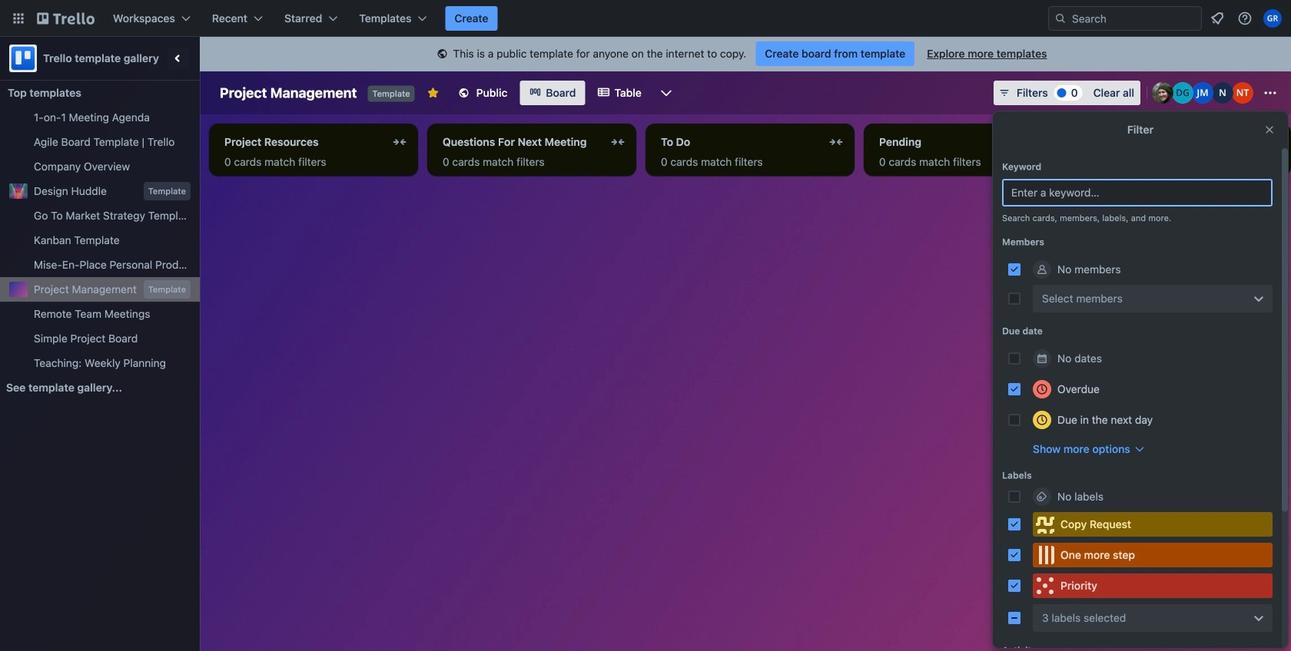Task type: locate. For each thing, give the bounding box(es) containing it.
star or unstar board image
[[427, 87, 439, 99]]

2 collapse list image from the left
[[609, 133, 627, 151]]

close popover image
[[1264, 124, 1276, 136]]

Board name text field
[[212, 81, 365, 105]]

3 collapse list image from the left
[[827, 133, 846, 151]]

devan goldstein (devangoldstein2) image
[[1172, 82, 1194, 104]]

back to home image
[[37, 6, 95, 31]]

nic (nicoletollefson1) image
[[1212, 82, 1234, 104]]

jordan mirchev (jordan_mirchev) image
[[1192, 82, 1214, 104]]

nicole tang (nicoletang31) image
[[1232, 82, 1254, 104]]

trello logo image
[[9, 45, 37, 72]]

Search field
[[1067, 8, 1202, 29]]

None text field
[[434, 130, 606, 155]]

None text field
[[215, 130, 387, 155], [652, 130, 824, 155], [870, 130, 1042, 155], [215, 130, 387, 155], [652, 130, 824, 155], [870, 130, 1042, 155]]

greg robinson (gregrobinson96) image
[[1264, 9, 1282, 28]]

color: yellow, title: "copy request" element
[[1033, 513, 1273, 537]]

color: red, title: "priority" element
[[1033, 574, 1273, 599]]

1 collapse list image from the left
[[391, 133, 409, 151]]

collapse list image
[[391, 133, 409, 151], [609, 133, 627, 151], [827, 133, 846, 151], [1264, 133, 1282, 151]]



Task type: describe. For each thing, give the bounding box(es) containing it.
search image
[[1055, 12, 1067, 25]]

customize views image
[[659, 85, 674, 101]]

show menu image
[[1263, 85, 1278, 101]]

primary element
[[0, 0, 1291, 37]]

4 collapse list image from the left
[[1264, 133, 1282, 151]]

color: orange, title: "one more step" element
[[1033, 543, 1273, 568]]

open information menu image
[[1238, 11, 1253, 26]]

Enter a keyword… text field
[[1002, 179, 1273, 207]]

sm image
[[435, 47, 450, 62]]

workspace navigation collapse icon image
[[168, 48, 189, 69]]

caity (caity) image
[[1152, 82, 1174, 104]]

0 notifications image
[[1208, 9, 1227, 28]]



Task type: vqa. For each thing, say whether or not it's contained in the screenshot.
the sm image
yes



